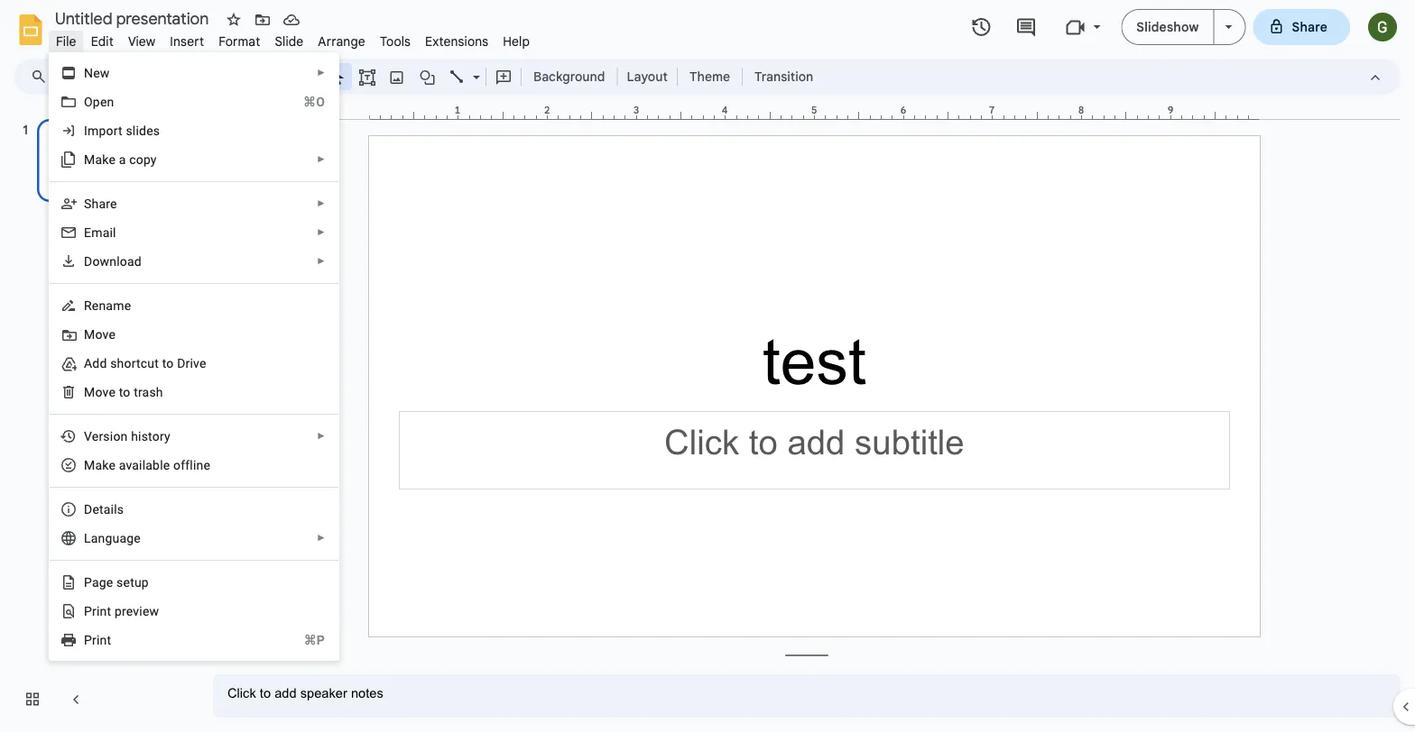 Task type: locate. For each thing, give the bounding box(es) containing it.
make available offline k element
[[84, 458, 216, 473]]

n ew
[[84, 65, 110, 80]]

e mail
[[84, 225, 116, 240]]

navigation
[[0, 102, 199, 733]]

drive
[[177, 356, 206, 371]]

d ownload
[[84, 254, 142, 269]]

ma k e available offline
[[84, 458, 210, 473]]

rename r element
[[84, 298, 137, 313]]

email e element
[[84, 225, 122, 240]]

new n element
[[84, 65, 115, 80]]

e right the ma
[[109, 458, 116, 473]]

make a copy c element
[[84, 152, 162, 167]]

menu
[[49, 52, 339, 662]]

⌘p
[[304, 633, 325, 648]]

slides
[[126, 123, 160, 138]]

make a c opy
[[84, 152, 157, 167]]

ownload
[[92, 254, 142, 269]]

language l element
[[84, 531, 146, 546]]

1 vertical spatial e
[[106, 575, 113, 590]]

anguage
[[91, 531, 141, 546]]

t
[[119, 385, 123, 400]]

7 ► from the top
[[317, 533, 326, 544]]

move to trash t element
[[84, 385, 169, 400]]

► for s hare
[[317, 199, 326, 209]]

e for k
[[109, 458, 116, 473]]

5 ► from the top
[[317, 256, 326, 267]]

view menu item
[[121, 31, 163, 52]]

6 ► from the top
[[317, 431, 326, 442]]

file menu item
[[49, 31, 84, 52]]

setup
[[117, 575, 149, 590]]

3 ► from the top
[[317, 199, 326, 209]]

► for e mail
[[317, 227, 326, 238]]

slideshow button
[[1121, 9, 1214, 45]]

tools
[[380, 33, 411, 49]]

page setup g element
[[84, 575, 154, 590]]

menu bar
[[49, 23, 537, 53]]

m ove
[[84, 327, 116, 342]]

view
[[128, 33, 155, 49]]

o
[[84, 94, 93, 109]]

1 ► from the top
[[317, 68, 326, 78]]

► for istory
[[317, 431, 326, 442]]

available
[[119, 458, 170, 473]]

m
[[84, 327, 95, 342]]

⌘o element
[[282, 93, 325, 111]]

hare
[[92, 196, 117, 211]]

Rename text field
[[49, 7, 219, 29]]

menu bar containing file
[[49, 23, 537, 53]]

p rint
[[84, 633, 111, 648]]

menu containing n
[[49, 52, 339, 662]]

ove
[[95, 327, 116, 342]]

menu inside application
[[49, 52, 339, 662]]

application containing slideshow
[[0, 0, 1415, 733]]

slide menu item
[[267, 31, 311, 52]]

format
[[219, 33, 260, 49]]

e
[[109, 458, 116, 473], [106, 575, 113, 590]]

a
[[119, 152, 126, 167]]

d
[[84, 254, 92, 269]]

help
[[503, 33, 530, 49]]

istory
[[138, 429, 170, 444]]

share button
[[1253, 9, 1350, 45]]

ew
[[93, 65, 110, 80]]

► for l anguage
[[317, 533, 326, 544]]

►
[[317, 68, 326, 78], [317, 154, 326, 165], [317, 199, 326, 209], [317, 227, 326, 238], [317, 256, 326, 267], [317, 431, 326, 442], [317, 533, 326, 544]]

move t o trash
[[84, 385, 163, 400]]

import
[[84, 123, 123, 138]]

add
[[84, 356, 107, 371]]

edit menu item
[[84, 31, 121, 52]]

4 ► from the top
[[317, 227, 326, 238]]

application
[[0, 0, 1415, 733]]

move m element
[[84, 327, 121, 342]]

details b element
[[84, 502, 129, 517]]

add shortcut to drive
[[84, 356, 206, 371]]

insert image image
[[387, 64, 407, 89]]

add shortcut to drive , element
[[84, 356, 212, 371]]

rint
[[92, 633, 111, 648]]

2 ► from the top
[[317, 154, 326, 165]]

⌘p element
[[282, 632, 325, 650]]

shortcut
[[110, 356, 159, 371]]

h
[[131, 429, 138, 444]]

theme
[[689, 69, 730, 84]]

extensions menu item
[[418, 31, 496, 52]]

share
[[1292, 19, 1328, 35]]

version history h element
[[84, 429, 176, 444]]

e right pa
[[106, 575, 113, 590]]

o
[[123, 385, 130, 400]]

0 vertical spatial e
[[109, 458, 116, 473]]

import slides z element
[[84, 123, 165, 138]]

arrange menu item
[[311, 31, 373, 52]]

► for n ew
[[317, 68, 326, 78]]

e
[[84, 225, 91, 240]]

presentation options image
[[1225, 25, 1232, 29]]

tools menu item
[[373, 31, 418, 52]]

print p element
[[84, 633, 117, 648]]



Task type: describe. For each thing, give the bounding box(es) containing it.
► for opy
[[317, 154, 326, 165]]

to
[[162, 356, 174, 371]]

ename
[[92, 298, 131, 313]]

iew
[[139, 604, 159, 619]]

shape image
[[417, 64, 438, 89]]

o pen
[[84, 94, 114, 109]]

g
[[99, 575, 106, 590]]

insert menu item
[[163, 31, 211, 52]]

print pre v iew
[[84, 604, 159, 619]]

p
[[84, 633, 92, 648]]

background
[[533, 69, 605, 84]]

background button
[[525, 63, 613, 90]]

pa
[[84, 575, 99, 590]]

slideshow
[[1137, 19, 1199, 35]]

transition
[[755, 69, 813, 84]]

pa g e setup
[[84, 575, 149, 590]]

layout button
[[621, 63, 673, 90]]

version
[[84, 429, 128, 444]]

opy
[[136, 152, 157, 167]]

layout
[[627, 69, 668, 84]]

n
[[84, 65, 93, 80]]

make
[[84, 152, 116, 167]]

import slides
[[84, 123, 160, 138]]

help menu item
[[496, 31, 537, 52]]

move
[[84, 385, 116, 400]]

c
[[129, 152, 136, 167]]

ma
[[84, 458, 102, 473]]

details
[[84, 502, 124, 517]]

k
[[102, 458, 109, 473]]

r
[[84, 298, 92, 313]]

download d element
[[84, 254, 147, 269]]

arrange
[[318, 33, 365, 49]]

format menu item
[[211, 31, 267, 52]]

Menus field
[[23, 64, 62, 89]]

pre
[[115, 604, 133, 619]]

version h istory
[[84, 429, 170, 444]]

l
[[84, 531, 91, 546]]

pen
[[93, 94, 114, 109]]

trash
[[134, 385, 163, 400]]

► for d ownload
[[317, 256, 326, 267]]

share s element
[[84, 196, 122, 211]]

print preview v element
[[84, 604, 164, 619]]

menu bar inside menu bar banner
[[49, 23, 537, 53]]

mail
[[91, 225, 116, 240]]

insert
[[170, 33, 204, 49]]

edit
[[91, 33, 114, 49]]

l anguage
[[84, 531, 141, 546]]

print
[[84, 604, 111, 619]]

v
[[133, 604, 139, 619]]

⌘o
[[303, 94, 325, 109]]

theme button
[[681, 63, 738, 90]]

s
[[84, 196, 92, 211]]

r ename
[[84, 298, 131, 313]]

e for g
[[106, 575, 113, 590]]

offline
[[173, 458, 210, 473]]

Star checkbox
[[221, 7, 246, 32]]

slide
[[275, 33, 304, 49]]

main toolbar
[[53, 63, 822, 90]]

file
[[56, 33, 76, 49]]

open o element
[[84, 94, 120, 109]]

menu bar banner
[[0, 0, 1415, 733]]

extensions
[[425, 33, 488, 49]]

transition button
[[746, 63, 821, 90]]

s hare
[[84, 196, 117, 211]]

navigation inside application
[[0, 102, 199, 733]]



Task type: vqa. For each thing, say whether or not it's contained in the screenshot.


